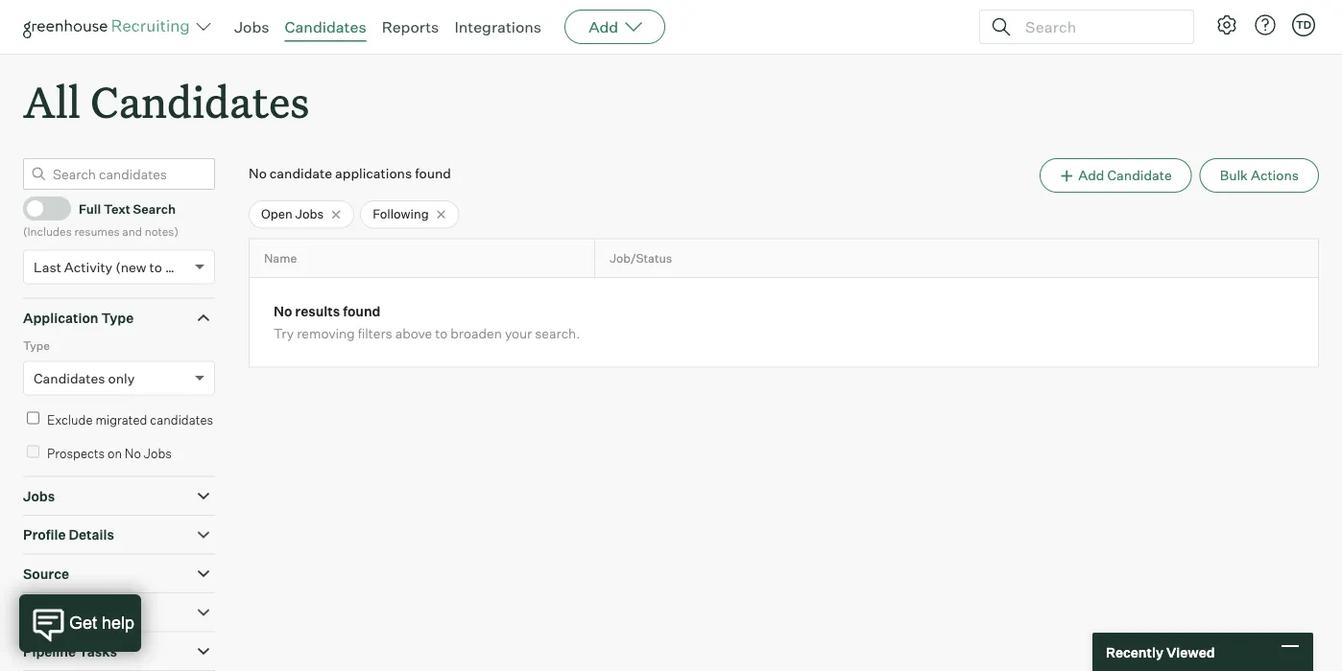 Task type: vqa. For each thing, say whether or not it's contained in the screenshot.
"in" to the right
no



Task type: locate. For each thing, give the bounding box(es) containing it.
type down the application at the top of the page
[[23, 339, 50, 353]]

jobs right the 'open'
[[295, 207, 324, 222]]

greenhouse recruiting image
[[23, 15, 196, 38]]

0 horizontal spatial add
[[589, 17, 618, 36]]

1 vertical spatial no
[[274, 304, 292, 320]]

0 horizontal spatial found
[[343, 304, 381, 320]]

0 vertical spatial candidates
[[285, 17, 366, 36]]

integrations link
[[454, 17, 542, 36]]

no
[[249, 165, 267, 182], [274, 304, 292, 320], [125, 446, 141, 461]]

candidates only option
[[34, 370, 135, 387]]

add candidate link
[[1040, 159, 1192, 193]]

0 horizontal spatial type
[[23, 339, 50, 353]]

exclude migrated candidates
[[47, 413, 213, 428]]

0 horizontal spatial to
[[149, 259, 162, 276]]

2 horizontal spatial no
[[274, 304, 292, 320]]

0 vertical spatial no
[[249, 165, 267, 182]]

Exclude migrated candidates checkbox
[[27, 413, 39, 425]]

no for no candidate applications found
[[249, 165, 267, 182]]

td button
[[1288, 10, 1319, 40]]

candidates only
[[34, 370, 135, 387]]

1 vertical spatial add
[[1078, 167, 1104, 184]]

applications
[[335, 165, 412, 182]]

to
[[149, 259, 162, 276], [435, 326, 448, 342]]

td
[[1296, 18, 1311, 31]]

search.
[[535, 326, 580, 342]]

type down last activity (new to old)
[[101, 310, 134, 327]]

no candidate applications found
[[249, 165, 451, 182]]

jobs link
[[234, 17, 269, 36]]

responsibility
[[23, 605, 116, 622]]

filters
[[358, 326, 392, 342]]

1 vertical spatial found
[[343, 304, 381, 320]]

1 vertical spatial to
[[435, 326, 448, 342]]

add candidate
[[1078, 167, 1172, 184]]

last activity (new to old)
[[34, 259, 190, 276]]

no for no results found try removing filters above to broaden your search.
[[274, 304, 292, 320]]

0 vertical spatial add
[[589, 17, 618, 36]]

no right on
[[125, 446, 141, 461]]

add
[[589, 17, 618, 36], [1078, 167, 1104, 184]]

candidates up the exclude
[[34, 370, 105, 387]]

candidates
[[285, 17, 366, 36], [90, 73, 310, 130], [34, 370, 105, 387]]

jobs left candidates link on the top left
[[234, 17, 269, 36]]

all candidates
[[23, 73, 310, 130]]

above
[[395, 326, 432, 342]]

2 vertical spatial no
[[125, 446, 141, 461]]

1 horizontal spatial no
[[249, 165, 267, 182]]

last activity (new to old) option
[[34, 259, 190, 276]]

full
[[79, 201, 101, 216]]

old)
[[165, 259, 190, 276]]

found
[[415, 165, 451, 182], [343, 304, 381, 320]]

prospects on no jobs
[[47, 446, 172, 461]]

Search candidates field
[[23, 159, 215, 190]]

actions
[[1251, 167, 1299, 184]]

integrations
[[454, 17, 542, 36]]

found up filters
[[343, 304, 381, 320]]

no left candidate
[[249, 165, 267, 182]]

full text search (includes resumes and notes)
[[23, 201, 178, 239]]

candidates inside the type element
[[34, 370, 105, 387]]

candidates for candidates only
[[34, 370, 105, 387]]

type element
[[23, 337, 215, 410]]

broaden
[[451, 326, 502, 342]]

1 horizontal spatial found
[[415, 165, 451, 182]]

0 vertical spatial type
[[101, 310, 134, 327]]

prospects
[[47, 446, 105, 461]]

pipeline
[[23, 644, 76, 661]]

add for add
[[589, 17, 618, 36]]

to right "above"
[[435, 326, 448, 342]]

candidates right jobs link
[[285, 17, 366, 36]]

found up following
[[415, 165, 451, 182]]

only
[[108, 370, 135, 387]]

following
[[373, 207, 429, 222]]

1 horizontal spatial add
[[1078, 167, 1104, 184]]

jobs
[[234, 17, 269, 36], [295, 207, 324, 222], [144, 446, 172, 461], [23, 488, 55, 505]]

1 horizontal spatial to
[[435, 326, 448, 342]]

configure image
[[1215, 13, 1238, 36]]

profile details
[[23, 527, 114, 544]]

search
[[133, 201, 176, 216]]

profile
[[23, 527, 66, 544]]

and
[[122, 224, 142, 239]]

application
[[23, 310, 98, 327]]

no inside no results found try removing filters above to broaden your search.
[[274, 304, 292, 320]]

no up the try
[[274, 304, 292, 320]]

add inside popup button
[[589, 17, 618, 36]]

to inside no results found try removing filters above to broaden your search.
[[435, 326, 448, 342]]

1 horizontal spatial type
[[101, 310, 134, 327]]

0 vertical spatial to
[[149, 259, 162, 276]]

type
[[101, 310, 134, 327], [23, 339, 50, 353]]

reports link
[[382, 17, 439, 36]]

2 vertical spatial candidates
[[34, 370, 105, 387]]

candidates down jobs link
[[90, 73, 310, 130]]

to left old)
[[149, 259, 162, 276]]



Task type: describe. For each thing, give the bounding box(es) containing it.
activity
[[64, 259, 112, 276]]

pipeline tasks
[[23, 644, 117, 661]]

tasks
[[79, 644, 117, 661]]

0 horizontal spatial no
[[125, 446, 141, 461]]

text
[[104, 201, 130, 216]]

jobs down candidates
[[144, 446, 172, 461]]

1 vertical spatial candidates
[[90, 73, 310, 130]]

source
[[23, 566, 69, 583]]

jobs up profile
[[23, 488, 55, 505]]

candidate
[[270, 165, 332, 182]]

found inside no results found try removing filters above to broaden your search.
[[343, 304, 381, 320]]

recently
[[1106, 644, 1164, 661]]

on
[[108, 446, 122, 461]]

name
[[264, 251, 297, 266]]

Search text field
[[1020, 13, 1176, 41]]

migrated
[[95, 413, 147, 428]]

resumes
[[74, 224, 120, 239]]

add button
[[565, 10, 665, 44]]

exclude
[[47, 413, 93, 428]]

open
[[261, 207, 293, 222]]

last
[[34, 259, 61, 276]]

(includes
[[23, 224, 72, 239]]

no results found try removing filters above to broaden your search.
[[274, 304, 580, 342]]

candidates
[[150, 413, 213, 428]]

open jobs
[[261, 207, 324, 222]]

details
[[69, 527, 114, 544]]

viewed
[[1166, 644, 1215, 661]]

0 vertical spatial found
[[415, 165, 451, 182]]

candidates for candidates
[[285, 17, 366, 36]]

your
[[505, 326, 532, 342]]

candidates link
[[285, 17, 366, 36]]

notes)
[[145, 224, 178, 239]]

td button
[[1292, 13, 1315, 36]]

application type
[[23, 310, 134, 327]]

checkmark image
[[32, 201, 46, 215]]

candidate
[[1107, 167, 1172, 184]]

bulk actions link
[[1200, 159, 1319, 193]]

bulk
[[1220, 167, 1248, 184]]

reports
[[382, 17, 439, 36]]

all
[[23, 73, 80, 130]]

job/status
[[610, 251, 672, 266]]

recently viewed
[[1106, 644, 1215, 661]]

Prospects on No Jobs checkbox
[[27, 446, 39, 459]]

try
[[274, 326, 294, 342]]

add for add candidate
[[1078, 167, 1104, 184]]

(new
[[115, 259, 146, 276]]

1 vertical spatial type
[[23, 339, 50, 353]]

removing
[[297, 326, 355, 342]]

bulk actions
[[1220, 167, 1299, 184]]

results
[[295, 304, 340, 320]]



